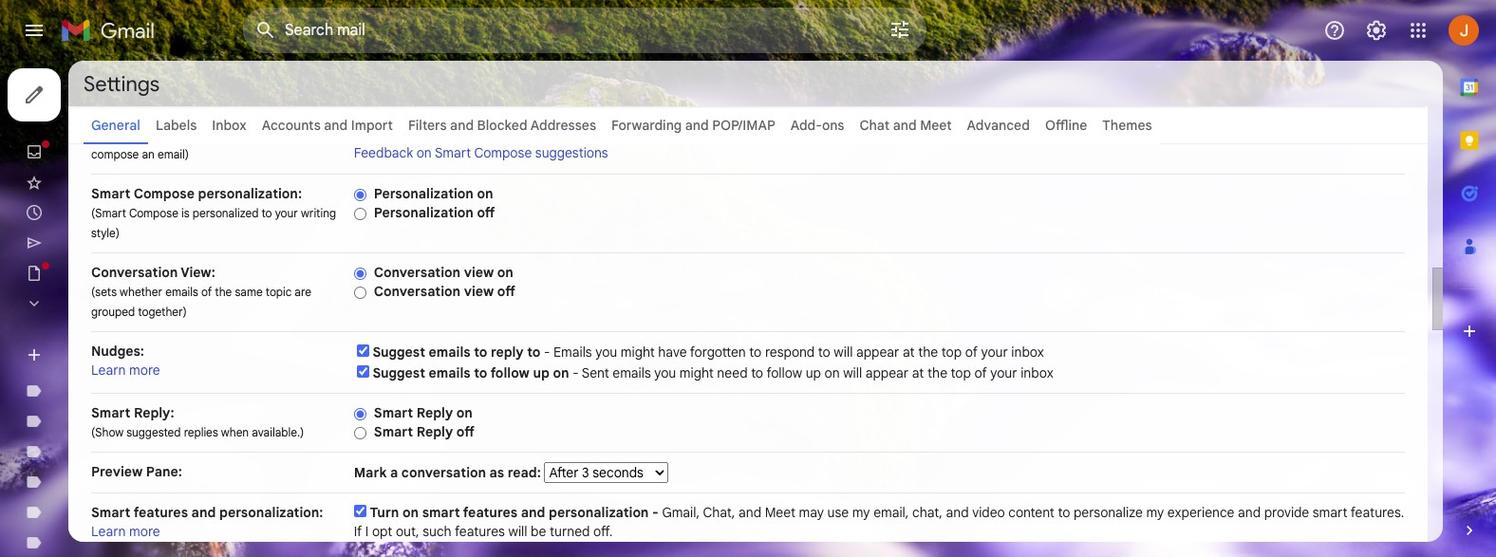 Task type: describe. For each thing, give the bounding box(es) containing it.
add-ons link
[[791, 117, 845, 134]]

1 vertical spatial as
[[490, 464, 505, 482]]

(predictive
[[91, 127, 147, 142]]

2 my from the left
[[1147, 504, 1165, 521]]

chat and meet
[[860, 117, 952, 134]]

reply:
[[134, 405, 174, 422]]

import
[[351, 117, 393, 134]]

sent
[[582, 365, 609, 382]]

accounts and import link
[[262, 117, 393, 134]]

settings
[[84, 71, 160, 96]]

filters
[[408, 117, 447, 134]]

of inside conversation view: (sets whether emails of the same topic are grouped together)
[[201, 285, 212, 299]]

1 follow from the left
[[491, 365, 530, 382]]

1 vertical spatial top
[[951, 365, 972, 382]]

suggest for suggest emails to follow up on - sent emails you might need to follow up on will appear at the top of your inbox
[[373, 365, 425, 382]]

conversation view: (sets whether emails of the same topic are grouped together)
[[91, 264, 311, 319]]

0 vertical spatial top
[[942, 344, 962, 361]]

personalization off
[[374, 204, 495, 221]]

conversation view on
[[374, 264, 514, 281]]

conversation for conversation view on
[[374, 264, 461, 281]]

1 vertical spatial your
[[982, 344, 1008, 361]]

offline
[[1046, 117, 1088, 134]]

read:
[[508, 464, 541, 482]]

personalization on
[[374, 185, 493, 202]]

as inside (predictive writing suggestions appear as you compose an email)
[[293, 127, 305, 142]]

mark a conversation as read:
[[354, 464, 545, 482]]

nudges: learn more
[[91, 343, 160, 379]]

2 vertical spatial the
[[928, 365, 948, 382]]

advanced link
[[967, 117, 1030, 134]]

0 vertical spatial inbox
[[1012, 344, 1045, 361]]

conversation for conversation view off
[[374, 283, 461, 300]]

need
[[717, 365, 748, 382]]

forgotten
[[690, 344, 746, 361]]

writing inside (predictive writing suggestions appear as you compose an email)
[[150, 127, 185, 142]]

you inside (predictive writing suggestions appear as you compose an email)
[[308, 127, 326, 142]]

chat and meet link
[[860, 117, 952, 134]]

support image
[[1324, 19, 1347, 42]]

(smart
[[91, 206, 126, 220]]

(show
[[91, 426, 124, 440]]

gmail, chat, and meet may use my email, chat, and video content to personalize my experience and provide smart features. if i opt out, such features will be turned off.
[[354, 504, 1405, 540]]

settings image
[[1366, 19, 1389, 42]]

smart reply: (show suggested replies when available.)
[[91, 405, 304, 440]]

0 vertical spatial will
[[834, 344, 853, 361]]

to right need
[[751, 365, 764, 382]]

themes
[[1103, 117, 1153, 134]]

- for personalization
[[653, 504, 659, 521]]

advanced
[[967, 117, 1030, 134]]

chat,
[[913, 504, 943, 521]]

accounts and import
[[262, 117, 393, 134]]

smart compose personalization: (smart compose is personalized to your writing style)
[[91, 185, 336, 240]]

emails inside conversation view: (sets whether emails of the same topic are grouped together)
[[165, 285, 198, 299]]

features down read:
[[463, 504, 518, 521]]

suggest for suggest emails to reply to - emails you might have forgotten to respond to will appear at the top of your inbox
[[373, 344, 425, 361]]

0 vertical spatial might
[[621, 344, 655, 361]]

2 vertical spatial of
[[975, 365, 988, 382]]

1 my from the left
[[853, 504, 871, 521]]

suggested
[[127, 426, 181, 440]]

add-ons
[[791, 117, 845, 134]]

email)
[[158, 147, 189, 161]]

use
[[828, 504, 849, 521]]

off for smart reply on
[[457, 424, 475, 441]]

chat
[[860, 117, 890, 134]]

features inside smart features and personalization: learn more
[[134, 504, 188, 521]]

1 vertical spatial of
[[966, 344, 978, 361]]

personalization
[[549, 504, 649, 521]]

(predictive writing suggestions appear as you compose an email)
[[91, 127, 326, 161]]

style)
[[91, 226, 120, 240]]

video
[[973, 504, 1006, 521]]

to inside smart compose personalization: (smart compose is personalized to your writing style)
[[262, 206, 272, 220]]

general
[[91, 117, 140, 134]]

is
[[181, 206, 190, 220]]

2 vertical spatial compose
[[129, 206, 179, 220]]

0 horizontal spatial -
[[544, 344, 550, 361]]

2 vertical spatial you
[[655, 365, 677, 382]]

smart reply off
[[374, 424, 475, 441]]

blocked
[[477, 117, 528, 134]]

nudges:
[[91, 343, 144, 360]]

1 vertical spatial you
[[596, 344, 618, 361]]

emails right sent
[[613, 365, 651, 382]]

feedback on smart compose suggestions link
[[354, 144, 608, 161]]

filters and blocked addresses link
[[408, 117, 597, 134]]

pane:
[[146, 464, 182, 481]]

forwarding
[[612, 117, 682, 134]]

forwarding and pop/imap
[[612, 117, 776, 134]]

conversation
[[402, 464, 486, 482]]

email,
[[874, 504, 909, 521]]

out,
[[396, 523, 420, 540]]

turn on smart features and personalization -
[[370, 504, 662, 521]]

smart for smart features and personalization: learn more
[[91, 504, 131, 521]]

view:
[[181, 264, 215, 281]]

respond
[[765, 344, 815, 361]]

general link
[[91, 117, 140, 134]]

same
[[235, 285, 263, 299]]

Smart Reply off radio
[[354, 426, 366, 441]]

advanced search options image
[[881, 10, 919, 48]]

available.)
[[252, 426, 304, 440]]

features inside gmail, chat, and meet may use my email, chat, and video content to personalize my experience and provide smart features. if i opt out, such features will be turned off.
[[455, 523, 505, 540]]

search mail image
[[249, 13, 283, 47]]

personalization for personalization on
[[374, 185, 474, 202]]

inbox
[[212, 117, 247, 134]]

have
[[658, 344, 687, 361]]

writing inside smart compose personalization: (smart compose is personalized to your writing style)
[[301, 206, 336, 220]]

1 horizontal spatial might
[[680, 365, 714, 382]]

smart for smart reply on
[[374, 405, 413, 422]]

personalization: inside smart features and personalization: learn more
[[219, 504, 323, 521]]

to inside gmail, chat, and meet may use my email, chat, and video content to personalize my experience and provide smart features. if i opt out, such features will be turned off.
[[1058, 504, 1071, 521]]

turn
[[370, 504, 399, 521]]

off.
[[594, 523, 613, 540]]

Conversation view off radio
[[354, 286, 366, 300]]

will inside gmail, chat, and meet may use my email, chat, and video content to personalize my experience and provide smart features. if i opt out, such features will be turned off.
[[509, 523, 528, 540]]

preview pane:
[[91, 464, 182, 481]]

mark
[[354, 464, 387, 482]]

emails
[[554, 344, 592, 361]]

themes link
[[1103, 117, 1153, 134]]

feedback on smart compose suggestions
[[354, 144, 608, 161]]

Conversation view on radio
[[354, 267, 366, 281]]

preview
[[91, 464, 143, 481]]

suggest emails to reply to - emails you might have forgotten to respond to will appear at the top of your inbox
[[373, 344, 1045, 361]]

smart features and personalization: learn more
[[91, 504, 323, 540]]

- for on
[[573, 365, 579, 382]]

gmail,
[[662, 504, 700, 521]]

2 follow from the left
[[767, 365, 803, 382]]

personalization for personalization off
[[374, 204, 474, 221]]



Task type: vqa. For each thing, say whether or not it's contained in the screenshot.


Task type: locate. For each thing, give the bounding box(es) containing it.
writing up the email)
[[150, 127, 185, 142]]

the
[[215, 285, 232, 299], [919, 344, 939, 361], [928, 365, 948, 382]]

compose left is
[[129, 206, 179, 220]]

smart inside gmail, chat, and meet may use my email, chat, and video content to personalize my experience and provide smart features. if i opt out, such features will be turned off.
[[1313, 504, 1348, 521]]

grouped
[[91, 305, 135, 319]]

gmail image
[[61, 11, 164, 49]]

features down pane:
[[134, 504, 188, 521]]

smart right smart reply off radio
[[374, 424, 413, 441]]

offline link
[[1046, 117, 1088, 134]]

2 vertical spatial off
[[457, 424, 475, 441]]

0 vertical spatial off
[[477, 204, 495, 221]]

personalization:
[[198, 185, 302, 202], [219, 504, 323, 521]]

a
[[390, 464, 398, 482]]

smart for smart reply: (show suggested replies when available.)
[[91, 405, 131, 422]]

1 horizontal spatial my
[[1147, 504, 1165, 521]]

2 horizontal spatial you
[[655, 365, 677, 382]]

appear inside (predictive writing suggestions appear as you compose an email)
[[253, 127, 290, 142]]

and up be
[[521, 504, 546, 521]]

compose down the blocked
[[474, 144, 532, 161]]

1 vertical spatial inbox
[[1021, 365, 1054, 382]]

more
[[129, 362, 160, 379], [129, 523, 160, 540]]

learn
[[91, 362, 126, 379], [91, 523, 126, 540]]

learn inside nudges: learn more
[[91, 362, 126, 379]]

1 vertical spatial suggestions
[[536, 144, 608, 161]]

2 reply from the top
[[417, 424, 453, 441]]

personalization: inside smart compose personalization: (smart compose is personalized to your writing style)
[[198, 185, 302, 202]]

emails up smart reply on in the bottom of the page
[[429, 365, 471, 382]]

to right content
[[1058, 504, 1071, 521]]

labels link
[[156, 117, 197, 134]]

1 horizontal spatial as
[[490, 464, 505, 482]]

1 horizontal spatial suggestions
[[536, 144, 608, 161]]

emails down 'view:'
[[165, 285, 198, 299]]

0 horizontal spatial meet
[[765, 504, 796, 521]]

1 vertical spatial might
[[680, 365, 714, 382]]

- left emails
[[544, 344, 550, 361]]

on
[[417, 144, 432, 161], [477, 185, 493, 202], [497, 264, 514, 281], [553, 365, 569, 382], [825, 365, 840, 382], [457, 405, 473, 422], [403, 504, 419, 521]]

personalized
[[193, 206, 259, 220]]

experience
[[1168, 504, 1235, 521]]

to right reply
[[527, 344, 541, 361]]

1 vertical spatial reply
[[417, 424, 453, 441]]

1 learn more link from the top
[[91, 362, 160, 379]]

be
[[531, 523, 547, 540]]

and left import
[[324, 117, 348, 134]]

content
[[1009, 504, 1055, 521]]

-
[[544, 344, 550, 361], [573, 365, 579, 382], [653, 504, 659, 521]]

learn more link for features
[[91, 523, 160, 540]]

0 vertical spatial more
[[129, 362, 160, 379]]

None checkbox
[[357, 345, 369, 357], [354, 505, 366, 518], [357, 345, 369, 357], [354, 505, 366, 518]]

1 horizontal spatial follow
[[767, 365, 803, 382]]

1 more from the top
[[129, 362, 160, 379]]

smart inside smart reply: (show suggested replies when available.)
[[91, 405, 131, 422]]

2 more from the top
[[129, 523, 160, 540]]

0 vertical spatial reply
[[417, 405, 453, 422]]

accounts
[[262, 117, 321, 134]]

up
[[533, 365, 550, 382], [806, 365, 822, 382]]

None checkbox
[[357, 366, 369, 378]]

1 vertical spatial writing
[[301, 206, 336, 220]]

smart inside smart compose personalization: (smart compose is personalized to your writing style)
[[91, 185, 131, 202]]

provide
[[1265, 504, 1310, 521]]

0 vertical spatial compose
[[474, 144, 532, 161]]

0 horizontal spatial you
[[308, 127, 326, 142]]

personalize
[[1074, 504, 1143, 521]]

follow down reply
[[491, 365, 530, 382]]

2 vertical spatial appear
[[866, 365, 909, 382]]

meet inside gmail, chat, and meet may use my email, chat, and video content to personalize my experience and provide smart features. if i opt out, such features will be turned off.
[[765, 504, 796, 521]]

1 reply from the top
[[417, 405, 453, 422]]

my right use
[[853, 504, 871, 521]]

conversation down conversation view on
[[374, 283, 461, 300]]

1 up from the left
[[533, 365, 550, 382]]

my
[[853, 504, 871, 521], [1147, 504, 1165, 521]]

1 vertical spatial off
[[497, 283, 516, 300]]

to right respond
[[819, 344, 831, 361]]

0 horizontal spatial smart
[[422, 504, 460, 521]]

and left provide
[[1239, 504, 1261, 521]]

1 horizontal spatial up
[[806, 365, 822, 382]]

replies
[[184, 426, 218, 440]]

0 vertical spatial suggest
[[373, 344, 425, 361]]

to left respond
[[750, 344, 762, 361]]

personalization: down available.)
[[219, 504, 323, 521]]

0 horizontal spatial might
[[621, 344, 655, 361]]

as left read:
[[490, 464, 505, 482]]

0 vertical spatial learn
[[91, 362, 126, 379]]

learn more link down nudges:
[[91, 362, 160, 379]]

0 horizontal spatial off
[[457, 424, 475, 441]]

0 vertical spatial you
[[308, 127, 326, 142]]

might down suggest emails to reply to - emails you might have forgotten to respond to will appear at the top of your inbox
[[680, 365, 714, 382]]

0 vertical spatial the
[[215, 285, 232, 299]]

Personalization on radio
[[354, 188, 366, 202]]

features
[[134, 504, 188, 521], [463, 504, 518, 521], [455, 523, 505, 540]]

0 vertical spatial at
[[903, 344, 915, 361]]

add-
[[791, 117, 822, 134]]

to
[[262, 206, 272, 220], [474, 344, 488, 361], [527, 344, 541, 361], [750, 344, 762, 361], [819, 344, 831, 361], [474, 365, 488, 382], [751, 365, 764, 382], [1058, 504, 1071, 521]]

smart right provide
[[1313, 504, 1348, 521]]

1 horizontal spatial -
[[573, 365, 579, 382]]

1 vertical spatial meet
[[765, 504, 796, 521]]

feedback
[[354, 144, 413, 161]]

emails left reply
[[429, 344, 471, 361]]

meet right chat
[[921, 117, 952, 134]]

personalization
[[374, 185, 474, 202], [374, 204, 474, 221]]

1 vertical spatial personalization:
[[219, 504, 323, 521]]

to left reply
[[474, 344, 488, 361]]

topic
[[266, 285, 292, 299]]

pop/imap
[[713, 117, 776, 134]]

personalization down the personalization on
[[374, 204, 474, 221]]

1 horizontal spatial off
[[477, 204, 495, 221]]

view down conversation view on
[[464, 283, 494, 300]]

compose up is
[[134, 185, 195, 202]]

personalization: up personalized
[[198, 185, 302, 202]]

2 smart from the left
[[1313, 504, 1348, 521]]

more down nudges:
[[129, 362, 160, 379]]

view up conversation view off
[[464, 264, 494, 281]]

tab list
[[1444, 61, 1497, 489]]

1 vertical spatial compose
[[134, 185, 195, 202]]

and right chat
[[893, 117, 917, 134]]

off up mark a conversation as read:
[[457, 424, 475, 441]]

reply for off
[[417, 424, 453, 441]]

such
[[423, 523, 452, 540]]

learn more link down preview
[[91, 523, 160, 540]]

learn down preview
[[91, 523, 126, 540]]

follow down respond
[[767, 365, 803, 382]]

and
[[324, 117, 348, 134], [450, 117, 474, 134], [686, 117, 709, 134], [893, 117, 917, 134], [191, 504, 216, 521], [521, 504, 546, 521], [739, 504, 762, 521], [947, 504, 969, 521], [1239, 504, 1261, 521]]

my left experience
[[1147, 504, 1165, 521]]

smart down 'filters'
[[435, 144, 471, 161]]

main menu image
[[23, 19, 46, 42]]

1 learn from the top
[[91, 362, 126, 379]]

when
[[221, 426, 249, 440]]

2 learn more link from the top
[[91, 523, 160, 540]]

you up sent
[[596, 344, 618, 361]]

smart up (smart
[[91, 185, 131, 202]]

as
[[293, 127, 305, 142], [490, 464, 505, 482]]

to up smart reply off
[[474, 365, 488, 382]]

ons
[[822, 117, 845, 134]]

top
[[942, 344, 962, 361], [951, 365, 972, 382]]

1 view from the top
[[464, 264, 494, 281]]

conversation view off
[[374, 283, 516, 300]]

conversation for conversation view: (sets whether emails of the same topic are grouped together)
[[91, 264, 178, 281]]

and down replies
[[191, 504, 216, 521]]

2 horizontal spatial -
[[653, 504, 659, 521]]

conversation
[[91, 264, 178, 281], [374, 264, 461, 281], [374, 283, 461, 300]]

Smart Reply on radio
[[354, 407, 366, 422]]

might left have
[[621, 344, 655, 361]]

(sets
[[91, 285, 117, 299]]

you down have
[[655, 365, 677, 382]]

smart for smart compose personalization: (smart compose is personalized to your writing style)
[[91, 185, 131, 202]]

1 vertical spatial learn
[[91, 523, 126, 540]]

- left 'gmail,'
[[653, 504, 659, 521]]

1 horizontal spatial you
[[596, 344, 618, 361]]

0 horizontal spatial follow
[[491, 365, 530, 382]]

1 horizontal spatial meet
[[921, 117, 952, 134]]

1 vertical spatial view
[[464, 283, 494, 300]]

are
[[295, 285, 311, 299]]

personalization up personalization off
[[374, 185, 474, 202]]

2 learn from the top
[[91, 523, 126, 540]]

emails
[[165, 285, 198, 299], [429, 344, 471, 361], [429, 365, 471, 382], [613, 365, 651, 382]]

suggest emails to follow up on - sent emails you might need to follow up on will appear at the top of your inbox
[[373, 365, 1054, 382]]

you
[[308, 127, 326, 142], [596, 344, 618, 361], [655, 365, 677, 382]]

inbox link
[[212, 117, 247, 134]]

0 vertical spatial suggestions
[[188, 127, 250, 142]]

1 personalization from the top
[[374, 185, 474, 202]]

suggest
[[373, 344, 425, 361], [373, 365, 425, 382]]

to right personalized
[[262, 206, 272, 220]]

opt
[[372, 523, 393, 540]]

0 vertical spatial personalization
[[374, 185, 474, 202]]

smart up the (show
[[91, 405, 131, 422]]

2 vertical spatial your
[[991, 365, 1018, 382]]

off down the personalization on
[[477, 204, 495, 221]]

more inside nudges: learn more
[[129, 362, 160, 379]]

follow
[[491, 365, 530, 382], [767, 365, 803, 382]]

your inside smart compose personalization: (smart compose is personalized to your writing style)
[[275, 206, 298, 220]]

features.
[[1351, 504, 1405, 521]]

and left 'pop/imap'
[[686, 117, 709, 134]]

reply for on
[[417, 405, 453, 422]]

addresses
[[531, 117, 597, 134]]

1 vertical spatial at
[[913, 365, 925, 382]]

and up 'feedback on smart compose suggestions' link
[[450, 117, 474, 134]]

more inside smart features and personalization: learn more
[[129, 523, 160, 540]]

1 vertical spatial personalization
[[374, 204, 474, 221]]

off up reply
[[497, 283, 516, 300]]

an
[[142, 147, 155, 161]]

2 horizontal spatial off
[[497, 283, 516, 300]]

learn more link for learn
[[91, 362, 160, 379]]

i
[[366, 523, 369, 540]]

0 horizontal spatial my
[[853, 504, 871, 521]]

0 vertical spatial appear
[[253, 127, 290, 142]]

1 vertical spatial learn more link
[[91, 523, 160, 540]]

conversation inside conversation view: (sets whether emails of the same topic are grouped together)
[[91, 264, 178, 281]]

0 vertical spatial learn more link
[[91, 362, 160, 379]]

0 vertical spatial view
[[464, 264, 494, 281]]

meet
[[921, 117, 952, 134], [765, 504, 796, 521]]

0 vertical spatial personalization:
[[198, 185, 302, 202]]

and right chat,
[[739, 504, 762, 521]]

1 vertical spatial -
[[573, 365, 579, 382]]

up left sent
[[533, 365, 550, 382]]

turned
[[550, 523, 590, 540]]

suggestions
[[188, 127, 250, 142], [536, 144, 608, 161]]

conversation up whether
[[91, 264, 178, 281]]

view
[[464, 264, 494, 281], [464, 283, 494, 300]]

the inside conversation view: (sets whether emails of the same topic are grouped together)
[[215, 285, 232, 299]]

conversation up conversation view off
[[374, 264, 461, 281]]

learn inside smart features and personalization: learn more
[[91, 523, 126, 540]]

smart for smart reply off
[[374, 424, 413, 441]]

you left import
[[308, 127, 326, 142]]

0 vertical spatial -
[[544, 344, 550, 361]]

0 vertical spatial meet
[[921, 117, 952, 134]]

2 suggest from the top
[[373, 365, 425, 382]]

reply down smart reply on in the bottom of the page
[[417, 424, 453, 441]]

0 horizontal spatial writing
[[150, 127, 185, 142]]

smart up such
[[422, 504, 460, 521]]

whether
[[120, 285, 162, 299]]

and inside smart features and personalization: learn more
[[191, 504, 216, 521]]

1 vertical spatial the
[[919, 344, 939, 361]]

2 up from the left
[[806, 365, 822, 382]]

1 vertical spatial appear
[[857, 344, 900, 361]]

suggestions inside (predictive writing suggestions appear as you compose an email)
[[188, 127, 250, 142]]

1 vertical spatial more
[[129, 523, 160, 540]]

2 vertical spatial will
[[509, 523, 528, 540]]

1 vertical spatial will
[[844, 365, 863, 382]]

Search mail text field
[[285, 21, 836, 40]]

forwarding and pop/imap link
[[612, 117, 776, 134]]

features down turn on smart features and personalization -
[[455, 523, 505, 540]]

1 smart from the left
[[422, 504, 460, 521]]

off
[[477, 204, 495, 221], [497, 283, 516, 300], [457, 424, 475, 441]]

Personalization off radio
[[354, 207, 366, 221]]

0 horizontal spatial as
[[293, 127, 305, 142]]

1 horizontal spatial smart
[[1313, 504, 1348, 521]]

may
[[799, 504, 824, 521]]

0 vertical spatial of
[[201, 285, 212, 299]]

up down respond
[[806, 365, 822, 382]]

None search field
[[243, 8, 927, 53]]

0 horizontal spatial suggestions
[[188, 127, 250, 142]]

0 vertical spatial as
[[293, 127, 305, 142]]

writing
[[150, 127, 185, 142], [301, 206, 336, 220]]

smart reply on
[[374, 405, 473, 422]]

smart right smart reply on option
[[374, 405, 413, 422]]

1 horizontal spatial writing
[[301, 206, 336, 220]]

smart inside smart features and personalization: learn more
[[91, 504, 131, 521]]

and right "chat,"
[[947, 504, 969, 521]]

view for off
[[464, 283, 494, 300]]

1 suggest from the top
[[373, 344, 425, 361]]

meet left may
[[765, 504, 796, 521]]

smart down preview
[[91, 504, 131, 521]]

labels
[[156, 117, 197, 134]]

0 horizontal spatial up
[[533, 365, 550, 382]]

navigation
[[0, 61, 228, 558]]

view for on
[[464, 264, 494, 281]]

1 vertical spatial suggest
[[373, 365, 425, 382]]

- left sent
[[573, 365, 579, 382]]

smart
[[435, 144, 471, 161], [91, 185, 131, 202], [91, 405, 131, 422], [374, 405, 413, 422], [374, 424, 413, 441], [91, 504, 131, 521]]

0 vertical spatial writing
[[150, 127, 185, 142]]

as right 'inbox' "link"
[[293, 127, 305, 142]]

0 vertical spatial your
[[275, 206, 298, 220]]

learn more link
[[91, 362, 160, 379], [91, 523, 160, 540]]

more down "preview pane:"
[[129, 523, 160, 540]]

2 personalization from the top
[[374, 204, 474, 221]]

2 vertical spatial -
[[653, 504, 659, 521]]

off for conversation view on
[[497, 283, 516, 300]]

writing left personalization off option
[[301, 206, 336, 220]]

compose
[[91, 147, 139, 161]]

learn down nudges:
[[91, 362, 126, 379]]

reply up smart reply off
[[417, 405, 453, 422]]

your
[[275, 206, 298, 220], [982, 344, 1008, 361], [991, 365, 1018, 382]]

reply
[[491, 344, 524, 361]]

2 view from the top
[[464, 283, 494, 300]]



